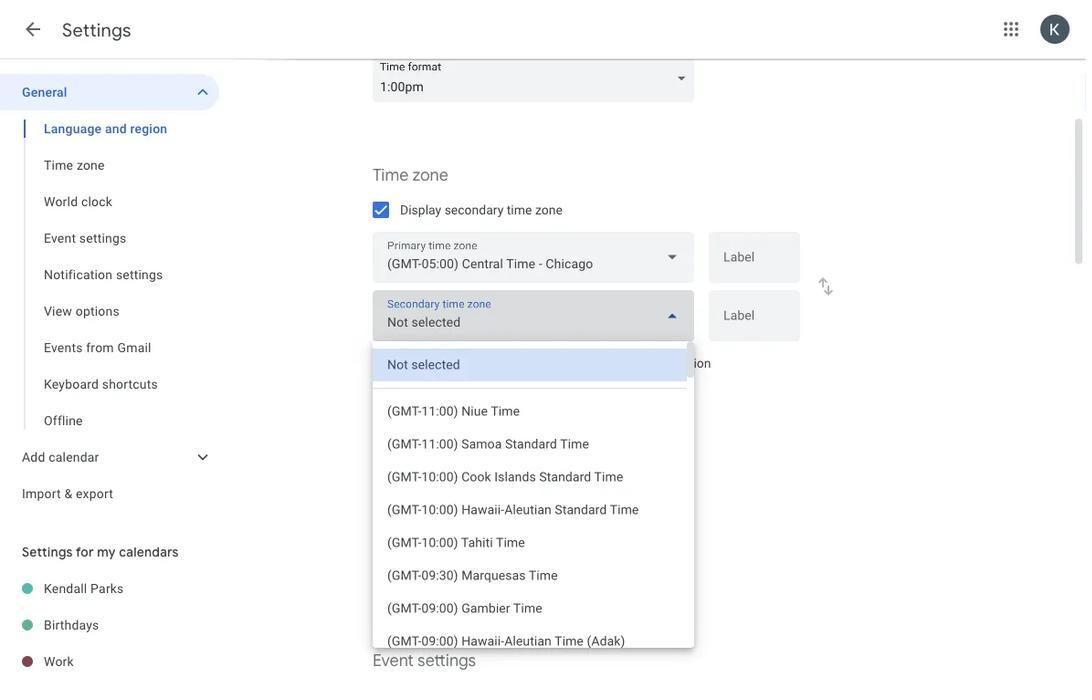Task type: describe. For each thing, give the bounding box(es) containing it.
language
[[44, 121, 102, 136]]

general tree item
[[0, 74, 219, 111]]

1 horizontal spatial time
[[373, 165, 409, 185]]

0 horizontal spatial time zone
[[44, 158, 105, 173]]

google
[[485, 394, 519, 407]]

secondary time zone list box
[[373, 342, 687, 678]]

export
[[76, 487, 113, 502]]

work tree item
[[0, 644, 219, 678]]

birthdays link
[[44, 608, 219, 644]]

add
[[22, 450, 45, 465]]

world
[[435, 515, 466, 530]]

0 horizontal spatial time
[[44, 158, 73, 173]]

(gmt minus 11:00)niue time option
[[373, 396, 687, 428]]

kendall parks tree item
[[0, 571, 219, 608]]

(gmt minus 09:00)hawaii-aleutian time (adak) option
[[373, 626, 687, 659]]

and
[[105, 121, 127, 136]]

learn more about how google calendar works across time zones
[[373, 394, 690, 407]]

1 vertical spatial settings
[[116, 267, 163, 282]]

keyboard
[[44, 377, 99, 392]]

gmail
[[117, 340, 151, 355]]

world inside group
[[44, 194, 78, 209]]

birthdays tree item
[[0, 608, 219, 644]]

tree containing general
[[0, 74, 219, 513]]

across
[[600, 394, 633, 407]]

event settings inside group
[[44, 231, 126, 246]]

zones
[[660, 394, 690, 407]]

events
[[44, 340, 83, 355]]

from
[[86, 340, 114, 355]]

about
[[431, 394, 459, 407]]

calendars
[[119, 545, 179, 561]]

work link
[[44, 644, 219, 678]]

notification settings
[[44, 267, 163, 282]]

location
[[666, 356, 711, 371]]

zone right secondary
[[535, 202, 563, 217]]

2 horizontal spatial clock
[[470, 515, 500, 530]]

region
[[130, 121, 167, 136]]

ask to update my primary time zone to current location
[[400, 356, 711, 371]]

1 vertical spatial world clock
[[373, 477, 460, 498]]

1 vertical spatial event settings
[[373, 651, 476, 672]]

work
[[44, 655, 74, 670]]

group containing language and region
[[0, 111, 219, 439]]

more
[[403, 394, 428, 407]]

ask
[[400, 356, 422, 371]]

(gmt minus 09:30)marquesas time option
[[373, 560, 687, 593]]

1 to from the left
[[425, 356, 436, 371]]

0 vertical spatial settings
[[79, 231, 126, 246]]

(gmt minus 10:00)cook islands standard time option
[[373, 461, 687, 494]]

for
[[76, 545, 94, 561]]

display
[[400, 202, 441, 217]]

1 vertical spatial time
[[549, 356, 574, 371]]

1 horizontal spatial world
[[373, 477, 417, 498]]

2 to from the left
[[608, 356, 619, 371]]



Task type: locate. For each thing, give the bounding box(es) containing it.
world
[[44, 194, 78, 209], [373, 477, 417, 498]]

clock up notification settings
[[81, 194, 112, 209]]

settings for settings
[[62, 19, 131, 42]]

show world clock
[[400, 515, 500, 530]]

settings for my calendars
[[22, 545, 179, 561]]

time zone
[[44, 158, 105, 173], [373, 165, 448, 185]]

world up the show on the bottom left of page
[[373, 477, 417, 498]]

event settings
[[44, 231, 126, 246], [373, 651, 476, 672]]

calendar
[[49, 450, 99, 465]]

zone down language and region
[[77, 158, 105, 173]]

import & export
[[22, 487, 113, 502]]

clock right world
[[470, 515, 500, 530]]

0 vertical spatial world
[[44, 194, 78, 209]]

settings
[[79, 231, 126, 246], [116, 267, 163, 282], [418, 651, 476, 672]]

time zone down language
[[44, 158, 105, 173]]

1 horizontal spatial world clock
[[373, 477, 460, 498]]

world clock up notification
[[44, 194, 112, 209]]

(gmt minus 10:00)hawaii-aleutian standard time option
[[373, 494, 687, 527]]

1 horizontal spatial time
[[549, 356, 574, 371]]

add calendar
[[22, 450, 99, 465]]

calendar
[[522, 394, 566, 407]]

0 vertical spatial event settings
[[44, 231, 126, 246]]

1 horizontal spatial time zone
[[373, 165, 448, 185]]

event
[[44, 231, 76, 246], [373, 651, 414, 672]]

keyboard shortcuts
[[44, 377, 158, 392]]

zone up works at the right of page
[[577, 356, 604, 371]]

general
[[22, 85, 67, 100]]

&
[[64, 487, 72, 502]]

1 horizontal spatial event
[[373, 651, 414, 672]]

None field
[[373, 55, 702, 102], [373, 232, 694, 283], [373, 291, 694, 342], [373, 55, 702, 102], [373, 232, 694, 283], [373, 291, 694, 342]]

0 vertical spatial settings
[[62, 19, 131, 42]]

offline
[[44, 413, 83, 428]]

2 vertical spatial settings
[[418, 651, 476, 672]]

birthdays
[[44, 618, 99, 633]]

settings heading
[[62, 19, 131, 42]]

1 vertical spatial world
[[373, 477, 417, 498]]

notification
[[44, 267, 113, 282]]

kendall
[[44, 582, 87, 597]]

(gmt minus 09:00)gambier time option
[[373, 593, 687, 626]]

0 horizontal spatial clock
[[81, 194, 112, 209]]

1 horizontal spatial to
[[608, 356, 619, 371]]

view
[[44, 304, 72, 319]]

2 vertical spatial time
[[636, 394, 658, 407]]

1 horizontal spatial clock
[[420, 477, 460, 498]]

my right 'update'
[[482, 356, 499, 371]]

time
[[507, 202, 532, 217], [549, 356, 574, 371], [636, 394, 658, 407]]

settings
[[62, 19, 131, 42], [22, 545, 73, 561]]

tree
[[0, 74, 219, 513]]

1 horizontal spatial my
[[482, 356, 499, 371]]

show
[[400, 515, 432, 530]]

world down language
[[44, 194, 78, 209]]

1 horizontal spatial event settings
[[373, 651, 476, 672]]

import
[[22, 487, 61, 502]]

Label for secondary time zone. text field
[[724, 310, 786, 336]]

clock up show world clock
[[420, 477, 460, 498]]

settings for my calendars tree
[[0, 571, 219, 678]]

0 horizontal spatial my
[[97, 545, 116, 561]]

time up display
[[373, 165, 409, 185]]

time
[[44, 158, 73, 173], [373, 165, 409, 185]]

world clock up the show on the bottom left of page
[[373, 477, 460, 498]]

2 horizontal spatial time
[[636, 394, 658, 407]]

0 vertical spatial world clock
[[44, 194, 112, 209]]

go back image
[[22, 18, 44, 40]]

time down language
[[44, 158, 73, 173]]

0 horizontal spatial event
[[44, 231, 76, 246]]

how
[[462, 394, 482, 407]]

events from gmail
[[44, 340, 151, 355]]

learn
[[373, 394, 400, 407]]

0 horizontal spatial world
[[44, 194, 78, 209]]

1 vertical spatial event
[[373, 651, 414, 672]]

my
[[482, 356, 499, 371], [97, 545, 116, 561]]

to
[[425, 356, 436, 371], [608, 356, 619, 371]]

kendall parks
[[44, 582, 124, 597]]

0 vertical spatial clock
[[81, 194, 112, 209]]

zone
[[77, 158, 105, 173], [412, 165, 448, 185], [535, 202, 563, 217], [577, 356, 604, 371]]

primary
[[502, 356, 545, 371]]

view options
[[44, 304, 120, 319]]

options
[[76, 304, 120, 319]]

(gmt minus 11:00)samoa standard time option
[[373, 428, 687, 461]]

secondary
[[445, 202, 504, 217]]

0 vertical spatial my
[[482, 356, 499, 371]]

works
[[568, 394, 598, 407]]

0 horizontal spatial to
[[425, 356, 436, 371]]

(gmt minus 10:00)tahiti time option
[[373, 527, 687, 560]]

0 horizontal spatial time
[[507, 202, 532, 217]]

clock
[[81, 194, 112, 209], [420, 477, 460, 498], [470, 515, 500, 530]]

zone up display
[[412, 165, 448, 185]]

0 vertical spatial time
[[507, 202, 532, 217]]

1 vertical spatial settings
[[22, 545, 73, 561]]

settings left for at the left bottom
[[22, 545, 73, 561]]

time left the zones at right
[[636, 394, 658, 407]]

time zone up display
[[373, 165, 448, 185]]

group
[[0, 111, 219, 439]]

my right for at the left bottom
[[97, 545, 116, 561]]

1 vertical spatial clock
[[420, 477, 460, 498]]

display secondary time zone
[[400, 202, 563, 217]]

0 vertical spatial event
[[44, 231, 76, 246]]

language and region
[[44, 121, 167, 136]]

time right secondary
[[507, 202, 532, 217]]

0 horizontal spatial world clock
[[44, 194, 112, 209]]

settings up general tree item
[[62, 19, 131, 42]]

1 vertical spatial my
[[97, 545, 116, 561]]

time right primary at the bottom of page
[[549, 356, 574, 371]]

parks
[[91, 582, 124, 597]]

2 vertical spatial clock
[[470, 515, 500, 530]]

Label for primary time zone. text field
[[724, 251, 786, 277]]

to left current
[[608, 356, 619, 371]]

update
[[439, 356, 479, 371]]

settings for settings for my calendars
[[22, 545, 73, 561]]

0 horizontal spatial event settings
[[44, 231, 126, 246]]

to right ask
[[425, 356, 436, 371]]

shortcuts
[[102, 377, 158, 392]]

current
[[622, 356, 662, 371]]

world clock
[[44, 194, 112, 209], [373, 477, 460, 498]]

world clock inside group
[[44, 194, 112, 209]]

not selected option
[[373, 349, 687, 382]]



Task type: vqa. For each thing, say whether or not it's contained in the screenshot.
for
yes



